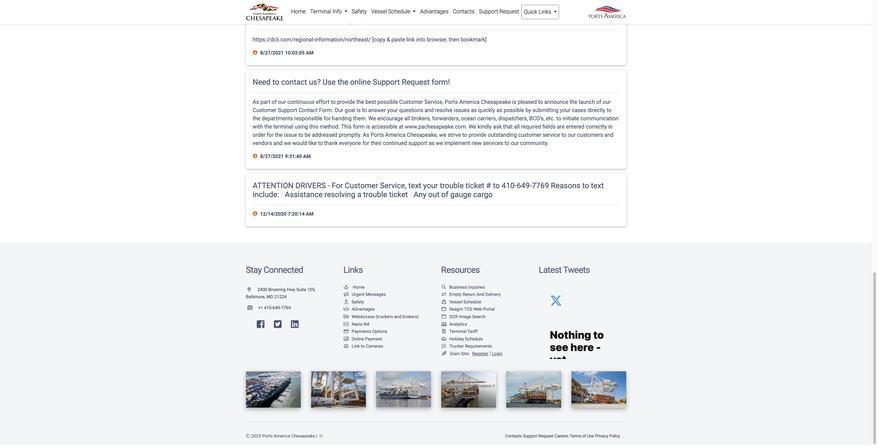 Task type: vqa. For each thing, say whether or not it's contained in the screenshot.
Delivery
yes



Task type: describe. For each thing, give the bounding box(es) containing it.
and
[[477, 292, 485, 297]]

1 vertical spatial possible
[[504, 107, 525, 113]]

clock image for need to contact us? use the online support request form!
[[253, 154, 259, 159]]

chesapeake,
[[407, 132, 438, 138]]

0 vertical spatial schedule
[[389, 8, 411, 15]]

initiate
[[563, 115, 580, 122]]

1 horizontal spatial |
[[490, 351, 491, 357]]

order
[[253, 132, 266, 138]]

0 horizontal spatial home
[[291, 8, 306, 15]]

method.
[[320, 123, 340, 130]]

webaccess
[[352, 314, 375, 319]]

connected
[[264, 265, 303, 275]]

terminal for terminal tariff
[[450, 329, 467, 334]]

2400 broening hwy suite 105, baltimore, md 21224 link
[[246, 287, 316, 299]]

0 vertical spatial america
[[460, 99, 480, 105]]

+1
[[258, 305, 263, 310]]

ocr
[[450, 314, 458, 319]]

seagirt
[[450, 307, 464, 312]]

8/27/2021 for to
[[260, 154, 284, 159]]

0 vertical spatial support request link
[[477, 5, 522, 19]]

our right the part
[[278, 99, 286, 105]]

info
[[333, 8, 342, 15]]

1 vertical spatial for
[[267, 132, 274, 138]]

inquiries
[[469, 284, 485, 290]]

1 vertical spatial trouble
[[364, 190, 388, 199]]

trucker
[[450, 344, 464, 349]]

to down outstanding
[[505, 140, 510, 146]]

0 horizontal spatial as
[[429, 140, 435, 146]]

1 horizontal spatial as
[[471, 107, 477, 113]]

attention
[[253, 181, 294, 190]]

to up 'our' on the top of the page
[[331, 99, 336, 105]]

1 vertical spatial 410-
[[264, 305, 273, 310]]

responsible
[[295, 115, 323, 122]]

0 horizontal spatial vessel schedule
[[372, 8, 412, 15]]

cargo
[[474, 190, 493, 199]]

copyright image
[[246, 434, 250, 439]]

0 vertical spatial is
[[513, 99, 517, 105]]

business
[[450, 284, 468, 290]]

our down entered
[[568, 132, 576, 138]]

0 horizontal spatial advantages link
[[344, 307, 375, 312]]

any
[[414, 190, 427, 199]]

departments
[[262, 115, 293, 122]]

stay connected
[[246, 265, 303, 275]]

to right 'service'
[[562, 132, 567, 138]]

safety inside safety link
[[352, 8, 367, 15]]

1 vertical spatial ticket
[[389, 190, 408, 199]]

service, inside as part of our continuous effort to provide the best possible customer service, ports america chesapeake is pleased to announce the launch of our customer support contact form.  our goal is to answer your questions and resolve issues as quickly as possible by submitting your cases directly to the departments responsible for handing them. we encourage all brokers, forwarders, ocean carriers, dispatchers, bco's, etc. to initiate communication with the terminal using this method. this form is accessible at www.pachesapeake.com.  we kindly ask that all required fields are entered correctly in order for the issue to be addressed promptly.   as ports america chesapeake, we strive to provide outstanding customer service to our customers and vendors and we would like to thank everyone for their continued support as we implement new services to our community.
[[425, 99, 444, 105]]

clock image for dcli chassis pool availability updates are now online
[[253, 51, 259, 55]]

1 vertical spatial vessel schedule link
[[442, 299, 482, 304]]

to up submitting
[[539, 99, 544, 105]]

support inside as part of our continuous effort to provide the best possible customer service, ports america chesapeake is pleased to announce the launch of our customer support contact form.  our goal is to answer your questions and resolve issues as quickly as possible by submitting your cases directly to the departments responsible for handing them. we encourage all brokers, forwarders, ocean carriers, dispatchers, bco's, etc. to initiate communication with the terminal using this method. this form is accessible at www.pachesapeake.com.  we kindly ask that all required fields are entered correctly in order for the issue to be addressed promptly.   as ports america chesapeake, we strive to provide outstanding customer service to our customers and vendors and we would like to thank everyone for their continued support as we implement new services to our community.
[[278, 107, 297, 113]]

and up "8/27/2021 9:31:40 am"
[[274, 140, 283, 146]]

the up the cases
[[570, 99, 578, 105]]

that
[[504, 123, 513, 130]]

request inside 'link'
[[500, 8, 520, 15]]

8/27/2021 for chassis
[[260, 50, 284, 56]]

need to contact us? use the online support request form!
[[253, 78, 450, 86]]

anchor image
[[344, 285, 349, 290]]

2400
[[258, 287, 267, 292]]

[copy
[[373, 36, 386, 43]]

1 vertical spatial 649-
[[273, 305, 281, 310]]

0 horizontal spatial 7769
[[281, 305, 291, 310]]

would
[[293, 140, 307, 146]]

now
[[399, 15, 413, 24]]

our up directly
[[603, 99, 611, 105]]

in
[[609, 123, 613, 130]]

pleased
[[518, 99, 537, 105]]

2 horizontal spatial your
[[560, 107, 571, 113]]

1 vertical spatial request
[[402, 78, 430, 86]]

list alt image
[[442, 344, 447, 349]]

support request
[[479, 8, 520, 15]]

baltimore,
[[246, 294, 266, 299]]

wheat image
[[442, 351, 448, 356]]

chesapeake inside as part of our continuous effort to provide the best possible customer service, ports america chesapeake is pleased to announce the launch of our customer support contact form.  our goal is to answer your questions and resolve issues as quickly as possible by submitting your cases directly to the departments responsible for handing them. we encourage all brokers, forwarders, ocean carriers, dispatchers, bco's, etc. to initiate communication with the terminal using this method. this form is accessible at www.pachesapeake.com.  we kindly ask that all required fields are entered correctly in order for the issue to be addressed promptly.   as ports america chesapeake, we strive to provide outstanding customer service to our customers and vendors and we would like to thank everyone for their continued support as we implement new services to our community.
[[481, 99, 511, 105]]

form.
[[319, 107, 334, 113]]

customer
[[519, 132, 542, 138]]

services
[[483, 140, 504, 146]]

bells image
[[442, 337, 447, 341]]

kindly
[[478, 123, 492, 130]]

1 vertical spatial customer
[[253, 107, 277, 113]]

by
[[526, 107, 532, 113]]

to right etc.
[[557, 115, 562, 122]]

assistance
[[285, 190, 323, 199]]

0 vertical spatial contacts link
[[451, 5, 477, 19]]

1 horizontal spatial america
[[386, 132, 406, 138]]

online payment link
[[344, 336, 383, 341]]

the up with
[[253, 115, 261, 122]]

the down terminal
[[275, 132, 283, 138]]

with
[[253, 123, 263, 130]]

terminal info
[[310, 8, 343, 15]]

of up directly
[[597, 99, 602, 105]]

this
[[341, 123, 352, 130]]

https://dcli.com/regional-information/northeast/ [copy & paste link into browser, then bookmark]
[[253, 36, 487, 43]]

are inside as part of our continuous effort to provide the best possible customer service, ports america chesapeake is pleased to announce the launch of our customer support contact form.  our goal is to answer your questions and resolve issues as quickly as possible by submitting your cases directly to the departments responsible for handing them. we encourage all brokers, forwarders, ocean carriers, dispatchers, bco's, etc. to initiate communication with the terminal using this method. this form is accessible at www.pachesapeake.com.  we kindly ask that all required fields are entered correctly in order for the issue to be addressed promptly.   as ports america chesapeake, we strive to provide outstanding customer service to our customers and vendors and we would like to thank everyone for their continued support as we implement new services to our community.
[[557, 123, 565, 130]]

analytics image
[[442, 322, 447, 327]]

0 horizontal spatial chesapeake
[[291, 434, 315, 439]]

hand receiving image
[[344, 307, 349, 312]]

holiday
[[450, 336, 464, 341]]

1 horizontal spatial ticket
[[466, 181, 485, 190]]

home link for terminal info link
[[289, 5, 308, 19]]

1 horizontal spatial for
[[324, 115, 331, 122]]

browser image for ocr
[[442, 315, 447, 319]]

0 horizontal spatial vessel
[[372, 8, 387, 15]]

and left brokers)
[[395, 314, 402, 319]]

0 horizontal spatial your
[[388, 107, 398, 113]]

outstanding
[[488, 132, 517, 138]]

latest tweets
[[539, 265, 590, 275]]

649- inside attention drivers - for customer service, text your trouble ticket # to     410-649-7769    reasons to text include:  assistance resolving a trouble ticket    any out of gauge cargo
[[517, 181, 532, 190]]

return
[[463, 292, 476, 297]]

sign in image
[[319, 434, 323, 439]]

1 vertical spatial support request link
[[523, 430, 554, 442]]

0 vertical spatial advantages
[[421, 8, 449, 15]]

careers
[[555, 434, 569, 439]]

0 horizontal spatial america
[[274, 434, 290, 439]]

to left be
[[299, 132, 304, 138]]

availability
[[317, 15, 354, 24]]

1 horizontal spatial contacts link
[[505, 430, 523, 442]]

facebook square image
[[257, 320, 265, 329]]

chassis
[[271, 15, 298, 24]]

1 vertical spatial ports
[[371, 132, 384, 138]]

customers
[[578, 132, 604, 138]]

1 horizontal spatial use
[[587, 434, 594, 439]]

to right link
[[361, 344, 365, 349]]

empty return and delivery link
[[442, 292, 501, 297]]

2 horizontal spatial as
[[497, 107, 503, 113]]

0 horizontal spatial ports
[[262, 434, 273, 439]]

latest
[[539, 265, 562, 275]]

to right like
[[318, 140, 323, 146]]

2 vertical spatial am
[[306, 211, 314, 217]]

register link
[[471, 351, 489, 356]]

holiday schedule link
[[442, 336, 483, 341]]

holiday schedule
[[450, 336, 483, 341]]

ship image
[[442, 300, 447, 304]]

quick links
[[524, 9, 553, 15]]

messages
[[366, 292, 386, 297]]

a
[[358, 190, 362, 199]]

to right directly
[[607, 107, 612, 113]]

0 horizontal spatial |
[[316, 434, 318, 439]]

empty
[[450, 292, 462, 297]]

schedule for bells image
[[466, 336, 483, 341]]

+1 410-649-7769
[[258, 305, 291, 310]]

requirements
[[465, 344, 493, 349]]

then
[[449, 36, 460, 43]]

into
[[417, 36, 426, 43]]

everyone
[[339, 140, 361, 146]]

2 horizontal spatial request
[[539, 434, 554, 439]]

2 horizontal spatial customer
[[400, 99, 424, 105]]

required
[[522, 123, 542, 130]]

am for pool
[[306, 50, 314, 56]]

12/14/2020
[[260, 211, 287, 217]]

forwarders,
[[433, 115, 460, 122]]

customer inside attention drivers - for customer service, text your trouble ticket # to     410-649-7769    reasons to text include:  assistance resolving a trouble ticket    any out of gauge cargo
[[345, 181, 379, 190]]

0 vertical spatial all
[[405, 115, 410, 122]]

1  from the left
[[281, 190, 283, 199]]

terminal tariff
[[450, 329, 478, 334]]

urgent messages link
[[344, 292, 386, 297]]

payments options link
[[344, 329, 388, 334]]

1 vertical spatial links
[[344, 265, 363, 275]]

thank
[[325, 140, 338, 146]]

to up them.
[[362, 107, 367, 113]]

our down outstanding
[[511, 140, 519, 146]]

best
[[366, 99, 376, 105]]

2 vertical spatial for
[[363, 140, 370, 146]]

link to cameras
[[352, 344, 384, 349]]

browser,
[[427, 36, 448, 43]]

1 vertical spatial online
[[352, 336, 364, 341]]

credit card front image
[[344, 337, 349, 341]]

brokers,
[[412, 115, 431, 122]]

and down in on the top right
[[605, 132, 614, 138]]

questions
[[400, 107, 424, 113]]

bullhorn image
[[344, 293, 349, 297]]

of right the part
[[272, 99, 277, 105]]

ocr image search
[[450, 314, 486, 319]]

service
[[543, 132, 561, 138]]

1 vertical spatial vessel schedule
[[450, 299, 482, 304]]

7769 inside attention drivers - for customer service, text your trouble ticket # to     410-649-7769    reasons to text include:  assistance resolving a trouble ticket    any out of gauge cargo
[[532, 181, 550, 190]]

2023 ports america chesapeake |
[[250, 434, 319, 439]]

1 horizontal spatial we
[[469, 123, 477, 130]]

business inquiries
[[450, 284, 485, 290]]

hwy
[[287, 287, 296, 292]]

0 vertical spatial are
[[386, 15, 397, 24]]

am for contact
[[303, 154, 311, 159]]

browser image for seagirt
[[442, 307, 447, 312]]

1 horizontal spatial is
[[366, 123, 370, 130]]

the left the best
[[357, 99, 364, 105]]

0 horizontal spatial we
[[369, 115, 376, 122]]



Task type: locate. For each thing, give the bounding box(es) containing it.
safety link for urgent messages link
[[344, 299, 364, 304]]

image
[[459, 314, 472, 319]]

urgent
[[352, 292, 365, 297]]

trouble
[[440, 181, 464, 190], [364, 190, 388, 199]]

0 vertical spatial as
[[253, 99, 259, 105]]

410- inside attention drivers - for customer service, text your trouble ticket # to     410-649-7769    reasons to text include:  assistance resolving a trouble ticket    any out of gauge cargo
[[502, 181, 517, 190]]

america
[[460, 99, 480, 105], [386, 132, 406, 138], [274, 434, 290, 439]]

0 horizontal spatial customer
[[253, 107, 277, 113]]

0 vertical spatial online
[[415, 15, 437, 24]]

0 horizontal spatial for
[[267, 132, 274, 138]]

possible
[[378, 99, 398, 105], [504, 107, 525, 113]]

chesapeake up "quickly"
[[481, 99, 511, 105]]

like
[[309, 140, 317, 146]]

1 horizontal spatial home link
[[344, 284, 365, 290]]

1 browser image from the top
[[442, 307, 447, 312]]

0 vertical spatial ticket
[[466, 181, 485, 190]]

1 vertical spatial chesapeake
[[291, 434, 315, 439]]

clock image down vendors
[[253, 154, 259, 159]]

1 horizontal spatial 410-
[[502, 181, 517, 190]]

safety
[[352, 8, 367, 15], [352, 299, 364, 304]]

this
[[310, 123, 319, 130]]

america up issues at the right top of the page
[[460, 99, 480, 105]]

| left login link
[[490, 351, 491, 357]]

am right 7:20:14
[[306, 211, 314, 217]]

0 vertical spatial request
[[500, 8, 520, 15]]

phone office image
[[248, 306, 258, 310]]

2 horizontal spatial for
[[363, 140, 370, 146]]

0 horizontal spatial home link
[[289, 5, 308, 19]]

(truckers
[[376, 314, 393, 319]]

1 safety from the top
[[352, 8, 367, 15]]

+1 410-649-7769 link
[[246, 305, 291, 310]]

brokers)
[[403, 314, 419, 319]]

contacts for contacts support request careers terms of use privacy policy
[[506, 434, 522, 439]]

as down "chesapeake,"
[[429, 140, 435, 146]]

camera image
[[344, 344, 349, 349]]

new
[[472, 140, 482, 146]]

of right out
[[442, 190, 449, 199]]

2 vertical spatial clock image
[[253, 212, 259, 217]]

of right 'terms' on the bottom
[[583, 434, 587, 439]]

using
[[295, 123, 308, 130]]

contacts link
[[451, 5, 477, 19], [505, 430, 523, 442]]

0 vertical spatial safety
[[352, 8, 367, 15]]

ports up resolve
[[445, 99, 458, 105]]

your inside attention drivers - for customer service, text your trouble ticket # to     410-649-7769    reasons to text include:  assistance resolving a trouble ticket    any out of gauge cargo
[[424, 181, 438, 190]]

twitter square image
[[274, 320, 282, 329]]

1 horizontal spatial 
[[410, 190, 412, 199]]

8/27/2021 down https://dcli.com/regional-
[[260, 50, 284, 56]]

0 vertical spatial terminal
[[310, 8, 331, 15]]

are
[[386, 15, 397, 24], [557, 123, 565, 130]]

as down the form
[[363, 132, 370, 138]]

browser image inside seagirt tos web portal link
[[442, 307, 447, 312]]

safety link right info
[[350, 5, 369, 19]]

your
[[388, 107, 398, 113], [560, 107, 571, 113], [424, 181, 438, 190]]

provide up goal
[[337, 99, 355, 105]]

trucker requirements
[[450, 344, 493, 349]]

0 horizontal spatial text
[[409, 181, 422, 190]]

browser image inside ocr image search link
[[442, 315, 447, 319]]

quick links link
[[522, 5, 560, 19]]

terminal down analytics at right bottom
[[450, 329, 467, 334]]

terminal up pool
[[310, 8, 331, 15]]

quick
[[524, 9, 538, 15]]

cameras
[[366, 344, 384, 349]]

to right strive
[[463, 132, 468, 138]]

0 horizontal spatial is
[[357, 107, 361, 113]]

your up initiate
[[560, 107, 571, 113]]

2 safety from the top
[[352, 299, 364, 304]]

trucker requirements link
[[442, 344, 493, 349]]

answer
[[369, 107, 386, 113]]

clock image left 12/14/2020
[[253, 212, 259, 217]]

0 vertical spatial possible
[[378, 99, 398, 105]]

support request link left "careers"
[[523, 430, 554, 442]]

to right reasons
[[583, 181, 590, 190]]

1 horizontal spatial provide
[[469, 132, 487, 138]]

terminal for terminal info
[[310, 8, 331, 15]]

ports up their
[[371, 132, 384, 138]]

of inside attention drivers - for customer service, text your trouble ticket # to     410-649-7769    reasons to text include:  assistance resolving a trouble ticket    any out of gauge cargo
[[442, 190, 449, 199]]

advantages up webaccess
[[352, 307, 375, 312]]

as left the part
[[253, 99, 259, 105]]

1 horizontal spatial vessel schedule
[[450, 299, 482, 304]]

request left form!
[[402, 78, 430, 86]]

schedule down 'tariff'
[[466, 336, 483, 341]]

home link up 'urgent'
[[344, 284, 365, 290]]

exchange image
[[442, 293, 447, 297]]

schedule up 'seagirt tos web portal'
[[464, 299, 482, 304]]

user hard hat image
[[344, 300, 349, 304]]

for
[[332, 181, 343, 190]]

1 vertical spatial provide
[[469, 132, 487, 138]]

pool
[[300, 15, 316, 24]]

0 vertical spatial vessel schedule link
[[369, 5, 418, 19]]

vessel up updates
[[372, 8, 387, 15]]

vessel schedule up now
[[372, 8, 412, 15]]

portal
[[484, 307, 495, 312]]

0 vertical spatial vessel
[[372, 8, 387, 15]]

ports right 2023
[[262, 434, 273, 439]]

america up continued
[[386, 132, 406, 138]]

for right "order"
[[267, 132, 274, 138]]

safety link for terminal info link
[[350, 5, 369, 19]]

7769 left reasons
[[532, 181, 550, 190]]

and up brokers,
[[425, 107, 434, 113]]

0 vertical spatial 410-
[[502, 181, 517, 190]]

1 horizontal spatial home
[[353, 284, 365, 290]]

terminal tariff link
[[442, 329, 478, 334]]

0 vertical spatial ports
[[445, 99, 458, 105]]

1 horizontal spatial your
[[424, 181, 438, 190]]

link
[[407, 36, 415, 43]]

0 vertical spatial 649-
[[517, 181, 532, 190]]

0 vertical spatial advantages link
[[418, 5, 451, 19]]

3 clock image from the top
[[253, 212, 259, 217]]

0 horizontal spatial 649-
[[273, 305, 281, 310]]

home link
[[289, 5, 308, 19], [344, 284, 365, 290]]

0 vertical spatial home
[[291, 8, 306, 15]]

0 horizontal spatial possible
[[378, 99, 398, 105]]

to right need
[[273, 78, 280, 86]]

 left the any
[[410, 190, 412, 199]]

2 clock image from the top
[[253, 154, 259, 159]]

vessel schedule link
[[369, 5, 418, 19], [442, 299, 482, 304]]

8/27/2021 10:02:05 am
[[259, 50, 314, 56]]

browser image up analytics icon
[[442, 315, 447, 319]]

web
[[474, 307, 483, 312]]

support left "careers"
[[523, 434, 538, 439]]

goal
[[345, 107, 355, 113]]

support up "bookmark]"
[[479, 8, 499, 15]]

1 vertical spatial contacts link
[[505, 430, 523, 442]]

form!
[[432, 78, 450, 86]]

fields
[[543, 123, 556, 130]]

truck container image
[[344, 315, 349, 319]]

seagirt tos web portal
[[450, 307, 495, 312]]

customer up questions
[[400, 99, 424, 105]]

2 browser image from the top
[[442, 315, 447, 319]]

0 vertical spatial vessel schedule
[[372, 8, 412, 15]]

contact
[[281, 78, 307, 86]]

we down ocean
[[469, 123, 477, 130]]

advantages
[[421, 8, 449, 15], [352, 307, 375, 312]]

clock image up need
[[253, 51, 259, 55]]

online
[[415, 15, 437, 24], [352, 336, 364, 341]]

410- right #
[[502, 181, 517, 190]]

terms of use link
[[570, 430, 595, 442]]

terms
[[570, 434, 582, 439]]

and
[[425, 107, 434, 113], [605, 132, 614, 138], [274, 140, 283, 146], [395, 314, 402, 319]]

the right with
[[265, 123, 272, 130]]

file invoice image
[[442, 330, 447, 334]]

7769
[[532, 181, 550, 190], [281, 305, 291, 310]]

2 text from the left
[[592, 181, 604, 190]]

your up the encourage
[[388, 107, 398, 113]]

0 horizontal spatial vessel schedule link
[[369, 5, 418, 19]]

0 vertical spatial |
[[490, 351, 491, 357]]

is up them.
[[357, 107, 361, 113]]

0 vertical spatial browser image
[[442, 307, 447, 312]]

am right 10:02:05
[[306, 50, 314, 56]]

browser image
[[442, 307, 447, 312], [442, 315, 447, 319]]

service, inside attention drivers - for customer service, text your trouble ticket # to     410-649-7769    reasons to text include:  assistance resolving a trouble ticket    any out of gauge cargo
[[380, 181, 407, 190]]

the
[[338, 78, 349, 86], [357, 99, 364, 105], [570, 99, 578, 105], [253, 115, 261, 122], [265, 123, 272, 130], [275, 132, 283, 138]]

0 horizontal spatial trouble
[[364, 190, 388, 199]]

1 horizontal spatial possible
[[504, 107, 525, 113]]

webaccess (truckers and brokers) link
[[344, 314, 419, 319]]

1 vertical spatial 7769
[[281, 305, 291, 310]]

1 clock image from the top
[[253, 51, 259, 55]]

1 vertical spatial as
[[363, 132, 370, 138]]

0 horizontal spatial use
[[323, 78, 336, 86]]

communication
[[581, 115, 619, 122]]

0 vertical spatial provide
[[337, 99, 355, 105]]

1 horizontal spatial advantages link
[[418, 5, 451, 19]]

0 horizontal spatial terminal
[[310, 8, 331, 15]]

webaccess (truckers and brokers)
[[352, 314, 419, 319]]

home up pool
[[291, 8, 306, 15]]

home link for urgent messages link
[[344, 284, 365, 290]]

0 horizontal spatial advantages
[[352, 307, 375, 312]]

all right that in the top of the page
[[515, 123, 520, 130]]

1 horizontal spatial 7769
[[532, 181, 550, 190]]

0 horizontal spatial provide
[[337, 99, 355, 105]]

drivers
[[296, 181, 326, 190]]

12/14/2020 7:20:14 am
[[259, 211, 314, 217]]

strive
[[448, 132, 461, 138]]

1 vertical spatial home
[[353, 284, 365, 290]]

support
[[479, 8, 499, 15], [373, 78, 400, 86], [278, 107, 297, 113], [523, 434, 538, 439]]

request left quick
[[500, 8, 520, 15]]

broening
[[269, 287, 286, 292]]

privacy
[[596, 434, 609, 439]]

vessel schedule link up paste
[[369, 5, 418, 19]]

safety down 'urgent'
[[352, 299, 364, 304]]

customer down the part
[[253, 107, 277, 113]]

1 horizontal spatial advantages
[[421, 8, 449, 15]]

1 vertical spatial terminal
[[450, 329, 467, 334]]

2 vertical spatial schedule
[[466, 336, 483, 341]]

2 horizontal spatial america
[[460, 99, 480, 105]]

submitting
[[533, 107, 559, 113]]


[[281, 190, 283, 199], [410, 190, 412, 199]]

 down 'attention'
[[281, 190, 283, 199]]

8/27/2021 down vendors
[[260, 154, 284, 159]]

0 vertical spatial for
[[324, 115, 331, 122]]

attention drivers - for customer service, text your trouble ticket # to     410-649-7769    reasons to text include:  assistance resolving a trouble ticket    any out of gauge cargo
[[253, 181, 604, 199]]

1 text from the left
[[409, 181, 422, 190]]

1 horizontal spatial all
[[515, 123, 520, 130]]

online right now
[[415, 15, 437, 24]]

support up the best
[[373, 78, 400, 86]]

vessel schedule up seagirt tos web portal link at the right bottom
[[450, 299, 482, 304]]

support up departments
[[278, 107, 297, 113]]

payment
[[365, 336, 383, 341]]

1 horizontal spatial links
[[539, 9, 552, 15]]

1 8/27/2021 from the top
[[260, 50, 284, 56]]

tariff
[[468, 329, 478, 334]]

410- right +1
[[264, 305, 273, 310]]

#
[[487, 181, 492, 190]]

is
[[513, 99, 517, 105], [357, 107, 361, 113], [366, 123, 370, 130]]

their
[[371, 140, 382, 146]]

1 horizontal spatial online
[[415, 15, 437, 24]]

customer up 'a'
[[345, 181, 379, 190]]

1 horizontal spatial vessel schedule link
[[442, 299, 482, 304]]

the left online
[[338, 78, 349, 86]]

request left "careers"
[[539, 434, 554, 439]]

1 horizontal spatial 649-
[[517, 181, 532, 190]]

1 vertical spatial am
[[303, 154, 311, 159]]

clock image
[[253, 51, 259, 55], [253, 154, 259, 159], [253, 212, 259, 217]]

1 vertical spatial safety link
[[344, 299, 364, 304]]

search image
[[442, 285, 447, 290]]

home link left terminal info
[[289, 5, 308, 19]]

1 vertical spatial 8/27/2021
[[260, 154, 284, 159]]

are left now
[[386, 15, 397, 24]]

credit card image
[[344, 330, 349, 334]]

schedule up now
[[389, 8, 411, 15]]

options
[[373, 329, 388, 334]]

0 horizontal spatial support request link
[[477, 5, 522, 19]]

support request link left quick
[[477, 5, 522, 19]]

contacts support request careers terms of use privacy policy
[[506, 434, 621, 439]]

for
[[324, 115, 331, 122], [267, 132, 274, 138], [363, 140, 370, 146]]

1 vertical spatial is
[[357, 107, 361, 113]]

etc.
[[547, 115, 556, 122]]

quickly
[[479, 107, 496, 113]]

schedule for ship icon in the right bottom of the page
[[464, 299, 482, 304]]

ticket
[[466, 181, 485, 190], [389, 190, 408, 199]]

out
[[429, 190, 440, 199]]

1 vertical spatial clock image
[[253, 154, 259, 159]]

1 vertical spatial we
[[469, 123, 477, 130]]

container storage image
[[344, 322, 349, 327]]

ticket left the any
[[389, 190, 408, 199]]

of
[[272, 99, 277, 105], [597, 99, 602, 105], [442, 190, 449, 199], [583, 434, 587, 439]]

use right us?
[[323, 78, 336, 86]]

https://dcli.com/regional-
[[253, 36, 315, 43]]

0 horizontal spatial as
[[253, 99, 259, 105]]

browser image down ship icon in the right bottom of the page
[[442, 307, 447, 312]]

1 vertical spatial advantages
[[352, 307, 375, 312]]

search
[[473, 314, 486, 319]]

2 horizontal spatial is
[[513, 99, 517, 105]]

to right #
[[493, 181, 500, 190]]

chesapeake left "sign in" icon at the bottom left of page
[[291, 434, 315, 439]]

-
[[328, 181, 330, 190]]

am right 9:31:40
[[303, 154, 311, 159]]

safety link down 'urgent'
[[344, 299, 364, 304]]

empty return and delivery
[[450, 292, 501, 297]]

need
[[253, 78, 271, 86]]

1 vertical spatial service,
[[380, 181, 407, 190]]

home
[[291, 8, 306, 15], [353, 284, 365, 290]]

is left pleased
[[513, 99, 517, 105]]

your up out
[[424, 181, 438, 190]]

2 8/27/2021 from the top
[[260, 154, 284, 159]]

for left their
[[363, 140, 370, 146]]

ticket up cargo
[[466, 181, 485, 190]]

is right the form
[[366, 123, 370, 130]]

cases
[[572, 107, 587, 113]]

resources
[[442, 265, 480, 275]]

10:02:05
[[285, 50, 305, 56]]

ocean
[[462, 115, 476, 122]]

1 vertical spatial america
[[386, 132, 406, 138]]

links right quick
[[539, 9, 552, 15]]

ask
[[494, 123, 502, 130]]

effort
[[316, 99, 330, 105]]

linkedin image
[[291, 320, 299, 329]]

1 horizontal spatial trouble
[[440, 181, 464, 190]]

2  from the left
[[410, 190, 412, 199]]

1 horizontal spatial as
[[363, 132, 370, 138]]

1 horizontal spatial vessel
[[450, 299, 463, 304]]

all down questions
[[405, 115, 410, 122]]

1 vertical spatial are
[[557, 123, 565, 130]]

vessel schedule link up seagirt
[[442, 299, 482, 304]]

1 vertical spatial |
[[316, 434, 318, 439]]

1 vertical spatial all
[[515, 123, 520, 130]]

reasons
[[551, 181, 581, 190]]

online
[[351, 78, 371, 86]]

as up ocean
[[471, 107, 477, 113]]

trouble right 'a'
[[364, 190, 388, 199]]

map marker alt image
[[248, 288, 257, 292]]

n4
[[364, 322, 370, 327]]

contacts for contacts
[[453, 8, 475, 15]]

2023
[[252, 434, 261, 439]]

payments
[[352, 329, 371, 334]]

1 horizontal spatial terminal
[[450, 329, 467, 334]]

7769 down 21224
[[281, 305, 291, 310]]



